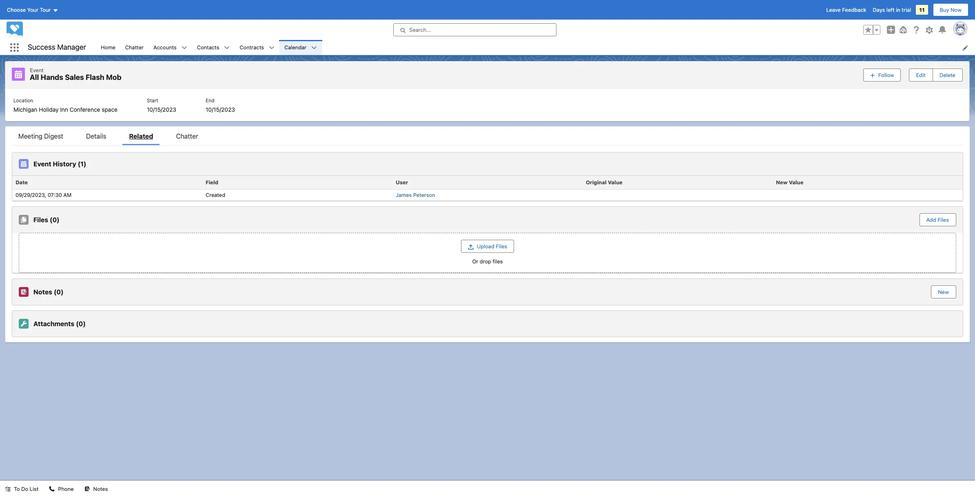 Task type: locate. For each thing, give the bounding box(es) containing it.
search...
[[409, 27, 431, 33]]

days left in trial
[[873, 7, 912, 13]]

contracts list item
[[235, 40, 280, 55]]

notes up attachments
[[33, 288, 52, 296]]

0 horizontal spatial value
[[608, 179, 623, 186]]

new value cell
[[773, 176, 963, 190]]

text default image left phone
[[49, 487, 55, 492]]

value inside original value cell
[[608, 179, 623, 186]]

space
[[102, 106, 118, 113]]

upload
[[477, 243, 495, 250]]

1 vertical spatial list
[[5, 89, 970, 121]]

meeting digest link
[[12, 131, 70, 145]]

(0) right attachments
[[76, 320, 86, 328]]

grid
[[12, 176, 963, 201]]

text default image
[[182, 45, 187, 51], [49, 487, 55, 492], [84, 487, 90, 492]]

add files
[[927, 217, 950, 223]]

original value cell
[[583, 176, 773, 190]]

search... button
[[394, 23, 557, 36]]

(0)
[[50, 216, 59, 224], [54, 288, 64, 296], [76, 320, 86, 328]]

follow button
[[864, 68, 902, 82]]

attachments (0)
[[33, 320, 86, 328]]

files (0)
[[33, 216, 59, 224]]

phone
[[58, 486, 74, 493]]

2 value from the left
[[789, 179, 804, 186]]

buy
[[940, 7, 950, 13]]

(0) up attachments (0)
[[54, 288, 64, 296]]

0 horizontal spatial chatter link
[[120, 40, 149, 55]]

event image
[[19, 159, 29, 169]]

1 horizontal spatial files
[[496, 243, 508, 250]]

start
[[147, 97, 158, 103]]

location
[[13, 97, 33, 103]]

10/15/2023 down start
[[147, 106, 176, 113]]

drop
[[480, 258, 491, 265]]

to
[[14, 486, 20, 493]]

text default image
[[224, 45, 230, 51], [269, 45, 275, 51], [312, 45, 317, 51], [5, 487, 11, 492]]

1 horizontal spatial chatter
[[176, 132, 198, 140]]

value
[[608, 179, 623, 186], [789, 179, 804, 186]]

notes right phone
[[93, 486, 108, 493]]

new inside new value cell
[[776, 179, 788, 186]]

1 horizontal spatial value
[[789, 179, 804, 186]]

text default image inside contracts list item
[[269, 45, 275, 51]]

original value
[[586, 179, 623, 186]]

text default image inside contacts list item
[[224, 45, 230, 51]]

0 horizontal spatial files
[[33, 216, 48, 224]]

2 10/15/2023 from the left
[[206, 106, 235, 113]]

0 vertical spatial chatter link
[[120, 40, 149, 55]]

text default image right contacts
[[224, 45, 230, 51]]

inn
[[60, 106, 68, 113]]

1 10/15/2023 from the left
[[147, 106, 176, 113]]

2 horizontal spatial text default image
[[182, 45, 187, 51]]

11
[[920, 7, 925, 13]]

1 vertical spatial chatter
[[176, 132, 198, 140]]

(0) inside attachments element
[[76, 320, 86, 328]]

notes
[[33, 288, 52, 296], [93, 486, 108, 493]]

event
[[30, 67, 44, 73], [33, 160, 51, 168]]

text default image right accounts
[[182, 45, 187, 51]]

new
[[776, 179, 788, 186], [939, 289, 950, 295]]

phone button
[[44, 481, 79, 498]]

list containing home
[[96, 40, 976, 55]]

1 horizontal spatial 10/15/2023
[[206, 106, 235, 113]]

event all hands sales flash mob
[[30, 67, 122, 82]]

delete button
[[934, 69, 963, 81]]

contacts link
[[192, 40, 224, 55]]

event inside 'event all hands sales flash mob'
[[30, 67, 44, 73]]

leave feedback link
[[827, 7, 867, 13]]

2 horizontal spatial files
[[938, 217, 950, 223]]

event inside tab panel
[[33, 160, 51, 168]]

in
[[897, 7, 901, 13]]

text default image inside calendar list item
[[312, 45, 317, 51]]

list
[[96, 40, 976, 55], [5, 89, 970, 121]]

event down success
[[30, 67, 44, 73]]

text default image inside to do list button
[[5, 487, 11, 492]]

1 horizontal spatial new
[[939, 289, 950, 295]]

grid containing date
[[12, 176, 963, 201]]

end
[[206, 97, 215, 103]]

group
[[864, 25, 881, 35], [864, 68, 963, 82]]

(0) down 07:30
[[50, 216, 59, 224]]

notes inside button
[[93, 486, 108, 493]]

0 horizontal spatial 10/15/2023
[[147, 106, 176, 113]]

1 vertical spatial chatter link
[[170, 131, 205, 145]]

event right event icon
[[33, 160, 51, 168]]

chatter right home
[[125, 44, 144, 51]]

buy now button
[[933, 3, 969, 16]]

sales
[[65, 73, 84, 82]]

0 horizontal spatial new
[[776, 179, 788, 186]]

leave
[[827, 7, 841, 13]]

0 horizontal spatial text default image
[[49, 487, 55, 492]]

home
[[101, 44, 115, 51]]

text default image for contracts
[[269, 45, 275, 51]]

(0) inside the notes element
[[54, 288, 64, 296]]

files
[[33, 216, 48, 224], [938, 217, 950, 223], [496, 243, 508, 250]]

chatter down start 10/15/2023
[[176, 132, 198, 140]]

text default image right calendar on the left
[[312, 45, 317, 51]]

success
[[28, 43, 55, 52]]

2 vertical spatial (0)
[[76, 320, 86, 328]]

attachments element
[[12, 310, 964, 337]]

field cell
[[202, 176, 393, 190]]

accounts link
[[149, 40, 182, 55]]

text default image inside accounts list item
[[182, 45, 187, 51]]

1 value from the left
[[608, 179, 623, 186]]

files for add files
[[938, 217, 950, 223]]

text default image right phone
[[84, 487, 90, 492]]

1 vertical spatial group
[[864, 68, 963, 82]]

text default image right contracts
[[269, 45, 275, 51]]

am
[[63, 192, 72, 198]]

0 vertical spatial list
[[96, 40, 976, 55]]

notes inside tab panel
[[33, 288, 52, 296]]

chatter link
[[120, 40, 149, 55], [170, 131, 205, 145]]

0 vertical spatial notes
[[33, 288, 52, 296]]

chatter inside list
[[125, 44, 144, 51]]

tab panel
[[12, 146, 964, 337]]

do
[[21, 486, 28, 493]]

to do list
[[14, 486, 39, 493]]

holiday
[[39, 106, 59, 113]]

10/15/2023 for end 10/15/2023
[[206, 106, 235, 113]]

text default image inside phone "button"
[[49, 487, 55, 492]]

contacts
[[197, 44, 219, 51]]

text default image for calendar
[[312, 45, 317, 51]]

text default image inside notes button
[[84, 487, 90, 492]]

contracts
[[240, 44, 264, 51]]

1 horizontal spatial text default image
[[84, 487, 90, 492]]

1 vertical spatial notes
[[93, 486, 108, 493]]

list containing michigan holiday inn conference space
[[5, 89, 970, 121]]

files
[[493, 258, 503, 265]]

related
[[129, 132, 153, 140]]

value inside new value cell
[[789, 179, 804, 186]]

files down 09/29/2023, 07:30 am
[[33, 216, 48, 224]]

1 horizontal spatial notes
[[93, 486, 108, 493]]

location michigan holiday inn conference space
[[13, 97, 118, 113]]

chatter
[[125, 44, 144, 51], [176, 132, 198, 140]]

leave feedback
[[827, 7, 867, 13]]

(0) inside files element
[[50, 216, 59, 224]]

files up files
[[496, 243, 508, 250]]

0 horizontal spatial chatter
[[125, 44, 144, 51]]

10/15/2023
[[147, 106, 176, 113], [206, 106, 235, 113]]

0 vertical spatial new
[[776, 179, 788, 186]]

1 vertical spatial new
[[939, 289, 950, 295]]

value for original value
[[608, 179, 623, 186]]

0 horizontal spatial notes
[[33, 288, 52, 296]]

text default image left to
[[5, 487, 11, 492]]

trial
[[902, 7, 912, 13]]

files inside button
[[938, 217, 950, 223]]

1 horizontal spatial chatter link
[[170, 131, 205, 145]]

0 vertical spatial (0)
[[50, 216, 59, 224]]

1 vertical spatial event
[[33, 160, 51, 168]]

files right add
[[938, 217, 950, 223]]

1 vertical spatial (0)
[[54, 288, 64, 296]]

value for new value
[[789, 179, 804, 186]]

files for upload files
[[496, 243, 508, 250]]

0 vertical spatial event
[[30, 67, 44, 73]]

date
[[16, 179, 28, 186]]

list for "leave feedback" "link"
[[96, 40, 976, 55]]

chatter for the right the chatter link
[[176, 132, 198, 140]]

new inside new button
[[939, 289, 950, 295]]

10/15/2023 down end
[[206, 106, 235, 113]]

0 vertical spatial chatter
[[125, 44, 144, 51]]

buy now
[[940, 7, 962, 13]]



Task type: vqa. For each thing, say whether or not it's contained in the screenshot.
New button
yes



Task type: describe. For each thing, give the bounding box(es) containing it.
accounts
[[154, 44, 177, 51]]

calendar
[[285, 44, 307, 51]]

conference
[[70, 106, 100, 113]]

tour
[[40, 7, 51, 13]]

09/29/2023, 07:30 am
[[16, 192, 72, 198]]

09/29/2023,
[[16, 192, 46, 198]]

edit
[[917, 72, 926, 78]]

created
[[206, 192, 225, 198]]

notes for notes (0)
[[33, 288, 52, 296]]

history
[[53, 160, 76, 168]]

choose your tour button
[[7, 3, 59, 16]]

notes (0)
[[33, 288, 64, 296]]

contracts link
[[235, 40, 269, 55]]

contacts list item
[[192, 40, 235, 55]]

notes button
[[79, 481, 113, 498]]

now
[[951, 7, 962, 13]]

new button
[[932, 286, 956, 298]]

field
[[206, 179, 219, 186]]

attachments
[[33, 320, 74, 328]]

calendar link
[[280, 40, 312, 55]]

accounts list item
[[149, 40, 192, 55]]

calendar list item
[[280, 40, 322, 55]]

end 10/15/2023
[[206, 97, 235, 113]]

new for new value
[[776, 179, 788, 186]]

related link
[[123, 131, 160, 145]]

user cell
[[393, 176, 583, 190]]

start 10/15/2023
[[147, 97, 176, 113]]

choose your tour
[[7, 7, 51, 13]]

add
[[927, 217, 937, 223]]

list
[[30, 486, 39, 493]]

james
[[396, 192, 412, 198]]

user
[[396, 179, 408, 186]]

(1)
[[78, 160, 86, 168]]

(0) for notes (0)
[[54, 288, 64, 296]]

event for all
[[30, 67, 44, 73]]

notes for notes
[[93, 486, 108, 493]]

notes element
[[12, 279, 964, 306]]

event history (1)
[[33, 160, 86, 168]]

tab panel containing event history
[[12, 146, 964, 337]]

new for new
[[939, 289, 950, 295]]

add files button
[[920, 214, 956, 226]]

text default image for notes
[[84, 487, 90, 492]]

date cell
[[12, 176, 202, 190]]

manager
[[57, 43, 86, 52]]

event for history
[[33, 160, 51, 168]]

list for home link
[[5, 89, 970, 121]]

upload files
[[477, 243, 508, 250]]

meeting digest
[[18, 132, 63, 140]]

peterson
[[414, 192, 435, 198]]

07:30
[[48, 192, 62, 198]]

all
[[30, 73, 39, 82]]

home link
[[96, 40, 120, 55]]

left
[[887, 7, 895, 13]]

digest
[[44, 132, 63, 140]]

files element
[[12, 207, 964, 274]]

meeting
[[18, 132, 42, 140]]

hands
[[41, 73, 63, 82]]

chatter for the top the chatter link
[[125, 44, 144, 51]]

delete
[[940, 72, 956, 78]]

to do list button
[[0, 481, 43, 498]]

james peterson
[[396, 192, 435, 198]]

group containing follow
[[864, 68, 963, 82]]

or drop files
[[473, 258, 503, 265]]

(0) for files (0)
[[50, 216, 59, 224]]

details link
[[80, 131, 113, 145]]

flash
[[86, 73, 104, 82]]

choose
[[7, 7, 26, 13]]

james peterson link
[[396, 192, 435, 198]]

original
[[586, 179, 607, 186]]

details
[[86, 132, 106, 140]]

text default image for contacts
[[224, 45, 230, 51]]

mob
[[106, 73, 122, 82]]

days
[[873, 7, 886, 13]]

or
[[473, 258, 479, 265]]

new value
[[776, 179, 804, 186]]

your
[[27, 7, 38, 13]]

10/15/2023 for start 10/15/2023
[[147, 106, 176, 113]]

grid inside tab panel
[[12, 176, 963, 201]]

edit button
[[910, 69, 933, 81]]

success manager
[[28, 43, 86, 52]]

text default image for phone
[[49, 487, 55, 492]]

michigan
[[13, 106, 37, 113]]

0 vertical spatial group
[[864, 25, 881, 35]]

feedback
[[843, 7, 867, 13]]

follow
[[879, 72, 895, 78]]

(0) for attachments (0)
[[76, 320, 86, 328]]



